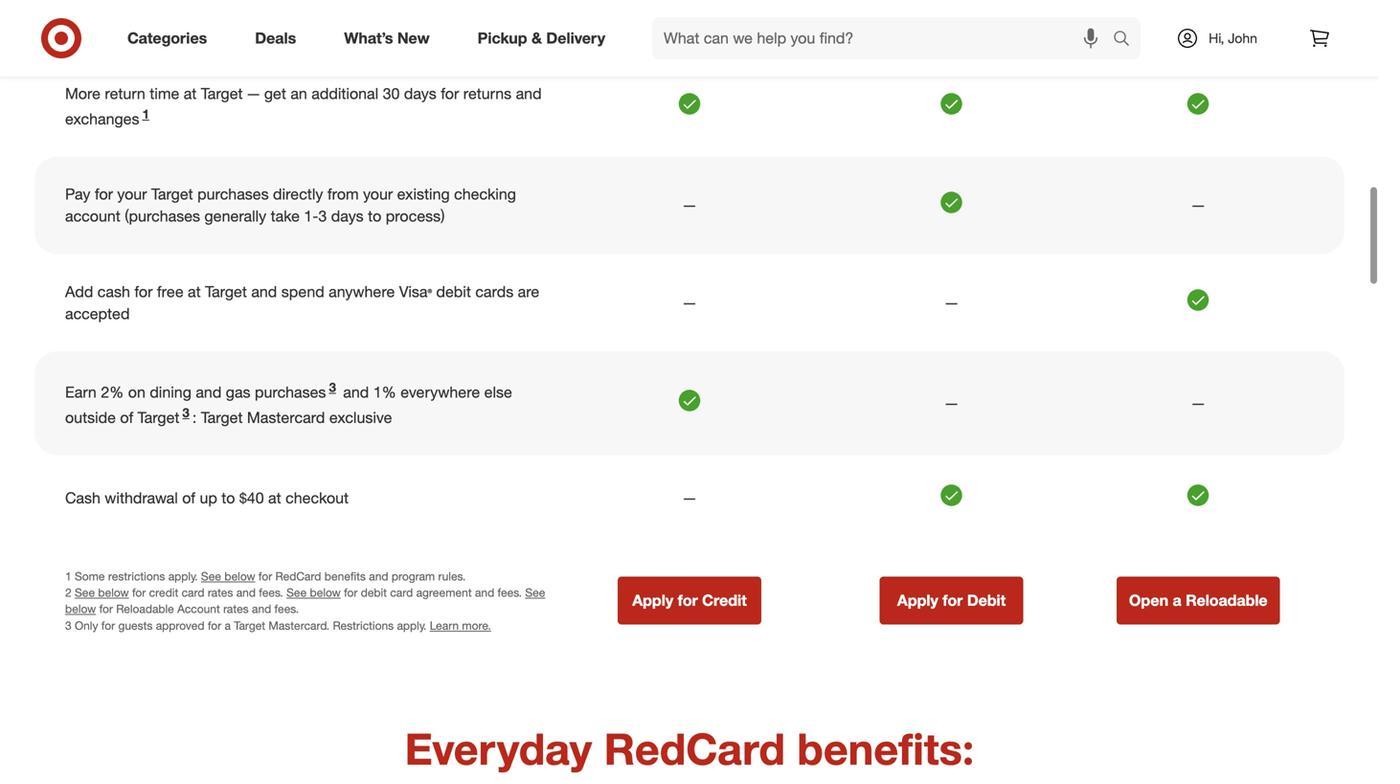 Task type: vqa. For each thing, say whether or not it's contained in the screenshot.
the top the marine
no



Task type: describe. For each thing, give the bounding box(es) containing it.
1 some restrictions apply. see below for redcard benefits and program rules. 2 see below for credit card rates and fees. see below for debit card agreement and fees.
[[65, 569, 522, 600]]

search button
[[1104, 17, 1150, 63]]

cash withdrawal of up to $40 at checkout
[[65, 489, 349, 508]]

days inside pay for your target purchases directly from your existing checking account (purchases generally take 1-3 days to process)
[[331, 207, 364, 226]]

below down restrictions
[[98, 586, 129, 600]]

3 inside pay for your target purchases directly from your existing checking account (purchases generally take 1-3 days to process)
[[318, 207, 327, 226]]

time
[[150, 84, 179, 103]]

see right 2
[[75, 586, 95, 600]]

earn
[[65, 383, 97, 402]]

1 for 1
[[142, 106, 149, 122]]

delivery
[[546, 29, 605, 47]]

free
[[157, 282, 183, 301]]

redcard exclusives including special items and offers
[[65, 5, 436, 24]]

at inside add cash for free at target and spend anywhere visa® debit cards are accepted
[[188, 282, 201, 301]]

apply for credit link
[[618, 577, 761, 625]]

deals link
[[239, 17, 320, 59]]

process)
[[386, 207, 445, 226]]

existing
[[397, 185, 450, 204]]

everywhere
[[401, 383, 480, 402]]

open a reloadable
[[1129, 592, 1268, 610]]

3 only for guests approved for a target mastercard. restrictions apply. learn more.
[[65, 619, 491, 633]]

purchases inside earn 2% on dining and gas purchases 3
[[255, 383, 326, 402]]

additional
[[311, 84, 378, 103]]

spend
[[281, 282, 324, 301]]

account
[[65, 207, 120, 226]]

apply for debit
[[897, 592, 1006, 610]]

1 card from the left
[[182, 586, 204, 600]]

benefits:
[[797, 723, 974, 775]]

0 horizontal spatial a
[[225, 619, 231, 633]]

search
[[1104, 31, 1150, 49]]

see below
[[65, 586, 545, 617]]

and inside more return time at target — get an additional 30 days for returns and exchanges
[[516, 84, 542, 103]]

cash
[[97, 282, 130, 301]]

everyday redcard benefits:
[[405, 723, 974, 775]]

for reloadable account rates and fees.
[[96, 602, 299, 617]]

rules.
[[438, 569, 466, 584]]

add cash for free at target and spend anywhere visa® debit cards are accepted
[[65, 282, 539, 323]]

approved
[[156, 619, 204, 633]]

what's new link
[[328, 17, 454, 59]]

target inside 3 : target mastercard exclusive
[[201, 408, 243, 427]]

for inside apply for debit link
[[943, 592, 963, 610]]

&
[[532, 29, 542, 47]]

agreement
[[416, 586, 472, 600]]

cash
[[65, 489, 100, 508]]

apply for apply for credit
[[632, 592, 673, 610]]

withdrawal
[[105, 489, 178, 508]]

3 inside 3 : target mastercard exclusive
[[182, 405, 189, 420]]

open a reloadable link
[[1117, 577, 1280, 625]]

on
[[128, 383, 145, 402]]

pickup & delivery
[[478, 29, 605, 47]]

returns
[[463, 84, 512, 103]]

and inside the and 1% everywhere else outside of target
[[343, 383, 369, 402]]

visa®
[[399, 282, 432, 301]]

everyday
[[405, 723, 592, 775]]

else
[[484, 383, 512, 402]]

1 horizontal spatial apply.
[[397, 619, 427, 633]]

program
[[392, 569, 435, 584]]

2%
[[101, 383, 124, 402]]

for inside pay for your target purchases directly from your existing checking account (purchases generally take 1-3 days to process)
[[95, 185, 113, 204]]

target inside add cash for free at target and spend anywhere visa® debit cards are accepted
[[205, 282, 247, 301]]

debit inside 1 some restrictions apply. see below for redcard benefits and program rules. 2 see below for credit card rates and fees. see below for debit card agreement and fees.
[[361, 586, 387, 600]]

exclusive
[[329, 408, 392, 427]]

mastercard
[[247, 408, 325, 427]]

apply. inside 1 some restrictions apply. see below for redcard benefits and program rules. 2 see below for credit card rates and fees. see below for debit card agreement and fees.
[[168, 569, 198, 584]]

get
[[264, 84, 286, 103]]

offers
[[397, 5, 436, 24]]

add
[[65, 282, 93, 301]]

accepted
[[65, 304, 130, 323]]

anywhere
[[329, 282, 395, 301]]

from
[[327, 185, 359, 204]]

target inside pay for your target purchases directly from your existing checking account (purchases generally take 1-3 days to process)
[[151, 185, 193, 204]]

up
[[200, 489, 217, 508]]

1 vertical spatial rates
[[223, 602, 249, 617]]

target inside the and 1% everywhere else outside of target
[[138, 408, 179, 427]]

more
[[65, 84, 101, 103]]

and inside earn 2% on dining and gas purchases 3
[[196, 383, 222, 402]]

exclusives
[[130, 5, 202, 24]]

30
[[383, 84, 400, 103]]

outside
[[65, 408, 116, 427]]

special
[[272, 5, 321, 24]]

account
[[177, 602, 220, 617]]

for up see below
[[258, 569, 272, 584]]

for inside more return time at target — get an additional 30 days for returns and exchanges
[[441, 84, 459, 103]]

2
[[65, 586, 72, 600]]

an
[[290, 84, 307, 103]]

new
[[397, 29, 430, 47]]

checking
[[454, 185, 516, 204]]

— inside more return time at target — get an additional 30 days for returns and exchanges
[[247, 84, 260, 103]]

return
[[105, 84, 145, 103]]

0 horizontal spatial reloadable
[[116, 602, 174, 617]]

generally
[[204, 207, 266, 226]]

hi, john
[[1209, 30, 1257, 46]]

only
[[75, 619, 98, 633]]



Task type: locate. For each thing, give the bounding box(es) containing it.
cards
[[475, 282, 514, 301]]

1%
[[373, 383, 396, 402]]

apply for credit
[[632, 592, 747, 610]]

1 apply from the left
[[632, 592, 673, 610]]

a down for reloadable account rates and fees.
[[225, 619, 231, 633]]

and inside add cash for free at target and spend anywhere visa® debit cards are accepted
[[251, 282, 277, 301]]

1 horizontal spatial of
[[182, 489, 195, 508]]

card down program
[[390, 586, 413, 600]]

for
[[441, 84, 459, 103], [95, 185, 113, 204], [134, 282, 153, 301], [258, 569, 272, 584], [132, 586, 146, 600], [344, 586, 358, 600], [678, 592, 698, 610], [943, 592, 963, 610], [99, 602, 113, 617], [101, 619, 115, 633], [208, 619, 221, 633]]

1 horizontal spatial redcard
[[275, 569, 321, 584]]

directly
[[273, 185, 323, 204]]

guests
[[118, 619, 153, 633]]

apply.
[[168, 569, 198, 584], [397, 619, 427, 633]]

1 horizontal spatial your
[[363, 185, 393, 204]]

redcard inside 1 some restrictions apply. see below for redcard benefits and program rules. 2 see below for credit card rates and fees. see below for debit card agreement and fees.
[[275, 569, 321, 584]]

take
[[271, 207, 300, 226]]

for left 'free'
[[134, 282, 153, 301]]

debit inside add cash for free at target and spend anywhere visa® debit cards are accepted
[[436, 282, 471, 301]]

1 vertical spatial debit
[[361, 586, 387, 600]]

0 vertical spatial rates
[[208, 586, 233, 600]]

1 horizontal spatial to
[[368, 207, 381, 226]]

and
[[367, 5, 393, 24], [516, 84, 542, 103], [251, 282, 277, 301], [196, 383, 222, 402], [343, 383, 369, 402], [369, 569, 388, 584], [236, 586, 256, 600], [475, 586, 494, 600], [252, 602, 271, 617]]

0 vertical spatial at
[[184, 84, 197, 103]]

apply left the debit
[[897, 592, 938, 610]]

1 vertical spatial days
[[331, 207, 364, 226]]

1 inside 1 some restrictions apply. see below for redcard benefits and program rules. 2 see below for credit card rates and fees. see below for debit card agreement and fees.
[[65, 569, 72, 584]]

below inside see below
[[65, 602, 96, 617]]

more return time at target — get an additional 30 days for returns and exchanges
[[65, 84, 542, 128]]

3 left :
[[182, 405, 189, 420]]

for down "account"
[[208, 619, 221, 633]]

target inside more return time at target — get an additional 30 days for returns and exchanges
[[201, 84, 243, 103]]

mastercard.
[[269, 619, 330, 633]]

purchases up 3 : target mastercard exclusive
[[255, 383, 326, 402]]

including
[[206, 5, 268, 24]]

debit
[[436, 282, 471, 301], [361, 586, 387, 600]]

to left the process)
[[368, 207, 381, 226]]

0 vertical spatial redcard
[[65, 5, 126, 24]]

exchanges
[[65, 110, 139, 128]]

at right $40
[[268, 489, 281, 508]]

below up for reloadable account rates and fees.
[[224, 569, 255, 584]]

0 vertical spatial to
[[368, 207, 381, 226]]

target left 'get'
[[201, 84, 243, 103]]

apply for apply for debit
[[897, 592, 938, 610]]

for down restrictions
[[132, 586, 146, 600]]

1 up 2
[[65, 569, 72, 584]]

1 horizontal spatial card
[[390, 586, 413, 600]]

to right up
[[222, 489, 235, 508]]

are
[[518, 282, 539, 301]]

0 vertical spatial 1
[[142, 106, 149, 122]]

3 down directly on the top of the page
[[318, 207, 327, 226]]

for inside add cash for free at target and spend anywhere visa® debit cards are accepted
[[134, 282, 153, 301]]

for inside the apply for credit "link"
[[678, 592, 698, 610]]

at
[[184, 84, 197, 103], [188, 282, 201, 301], [268, 489, 281, 508]]

purchases inside pay for your target purchases directly from your existing checking account (purchases generally take 1-3 days to process)
[[197, 185, 269, 204]]

0 vertical spatial purchases
[[197, 185, 269, 204]]

debit right visa®
[[436, 282, 471, 301]]

1 vertical spatial a
[[225, 619, 231, 633]]

what's
[[344, 29, 393, 47]]

1 horizontal spatial 3 link
[[326, 380, 339, 402]]

0 horizontal spatial apply
[[632, 592, 673, 610]]

0 horizontal spatial to
[[222, 489, 235, 508]]

gas
[[226, 383, 250, 402]]

deals
[[255, 29, 296, 47]]

for up the account on the left of page
[[95, 185, 113, 204]]

target up '(purchases'
[[151, 185, 193, 204]]

0 horizontal spatial debit
[[361, 586, 387, 600]]

john
[[1228, 30, 1257, 46]]

for left returns
[[441, 84, 459, 103]]

What can we help you find? suggestions appear below search field
[[652, 17, 1118, 59]]

days right 30 in the top left of the page
[[404, 84, 436, 103]]

see up "account"
[[201, 569, 221, 584]]

fees.
[[259, 586, 283, 600], [498, 586, 522, 600], [274, 602, 299, 617]]

1-
[[304, 207, 318, 226]]

checkout
[[285, 489, 349, 508]]

1 vertical spatial purchases
[[255, 383, 326, 402]]

apply left credit
[[632, 592, 673, 610]]

reloadable
[[1186, 592, 1268, 610], [116, 602, 174, 617]]

below
[[224, 569, 255, 584], [98, 586, 129, 600], [310, 586, 341, 600], [65, 602, 96, 617]]

1 vertical spatial 3 link
[[179, 405, 192, 427]]

reloadable up guests
[[116, 602, 174, 617]]

days
[[404, 84, 436, 103], [331, 207, 364, 226]]

1 down return
[[142, 106, 149, 122]]

earn 2% on dining and gas purchases 3
[[65, 380, 336, 402]]

restrictions
[[333, 619, 394, 633]]

0 vertical spatial of
[[120, 408, 133, 427]]

see inside see below
[[525, 586, 545, 600]]

1 vertical spatial redcard
[[275, 569, 321, 584]]

open
[[1129, 592, 1168, 610]]

rates up "account"
[[208, 586, 233, 600]]

credit
[[702, 592, 747, 610]]

2 card from the left
[[390, 586, 413, 600]]

rates right "account"
[[223, 602, 249, 617]]

0 vertical spatial days
[[404, 84, 436, 103]]

a
[[1173, 592, 1182, 610], [225, 619, 231, 633]]

debit
[[967, 592, 1006, 610]]

for down benefits
[[344, 586, 358, 600]]

days down from
[[331, 207, 364, 226]]

days inside more return time at target — get an additional 30 days for returns and exchanges
[[404, 84, 436, 103]]

2 apply from the left
[[897, 592, 938, 610]]

0 vertical spatial debit
[[436, 282, 471, 301]]

apply for debit link
[[880, 577, 1023, 625]]

3 link down dining
[[179, 405, 192, 427]]

1 your from the left
[[117, 185, 147, 204]]

hi,
[[1209, 30, 1224, 46]]

1 vertical spatial of
[[182, 489, 195, 508]]

card up for reloadable account rates and fees.
[[182, 586, 204, 600]]

below down benefits
[[310, 586, 341, 600]]

2 vertical spatial redcard
[[604, 723, 785, 775]]

for right the only
[[101, 619, 115, 633]]

rates
[[208, 586, 233, 600], [223, 602, 249, 617]]

1
[[142, 106, 149, 122], [65, 569, 72, 584]]

3
[[318, 207, 327, 226], [329, 380, 336, 395], [182, 405, 189, 420], [65, 619, 72, 633]]

some
[[75, 569, 105, 584]]

see right agreement
[[525, 586, 545, 600]]

your right from
[[363, 185, 393, 204]]

$40
[[239, 489, 264, 508]]

target right :
[[201, 408, 243, 427]]

3 up 'exclusive'
[[329, 380, 336, 395]]

0 horizontal spatial days
[[331, 207, 364, 226]]

0 vertical spatial 3 link
[[326, 380, 339, 402]]

1 horizontal spatial days
[[404, 84, 436, 103]]

0 horizontal spatial 3 link
[[179, 405, 192, 427]]

at right time
[[184, 84, 197, 103]]

2 horizontal spatial redcard
[[604, 723, 785, 775]]

reloadable inside open a reloadable link
[[1186, 592, 1268, 610]]

target left mastercard.
[[234, 619, 265, 633]]

1 for 1 some restrictions apply. see below for redcard benefits and program rules. 2 see below for credit card rates and fees. see below for debit card agreement and fees.
[[65, 569, 72, 584]]

apply. up credit
[[168, 569, 198, 584]]

to inside pay for your target purchases directly from your existing checking account (purchases generally take 1-3 days to process)
[[368, 207, 381, 226]]

1 vertical spatial to
[[222, 489, 235, 508]]

1 horizontal spatial a
[[1173, 592, 1182, 610]]

your up '(purchases'
[[117, 185, 147, 204]]

at inside more return time at target — get an additional 30 days for returns and exchanges
[[184, 84, 197, 103]]

0 horizontal spatial your
[[117, 185, 147, 204]]

of down on
[[120, 408, 133, 427]]

3 left the only
[[65, 619, 72, 633]]

to
[[368, 207, 381, 226], [222, 489, 235, 508]]

target right 'free'
[[205, 282, 247, 301]]

see up mastercard.
[[286, 586, 307, 600]]

benefits
[[324, 569, 366, 584]]

categories
[[127, 29, 207, 47]]

categories link
[[111, 17, 231, 59]]

for left credit
[[678, 592, 698, 610]]

see
[[201, 569, 221, 584], [75, 586, 95, 600], [286, 586, 307, 600], [525, 586, 545, 600]]

apply. left learn
[[397, 619, 427, 633]]

of
[[120, 408, 133, 427], [182, 489, 195, 508]]

reloadable right open
[[1186, 592, 1268, 610]]

2 vertical spatial at
[[268, 489, 281, 508]]

dining
[[150, 383, 191, 402]]

for left the debit
[[943, 592, 963, 610]]

1 link
[[139, 106, 152, 128]]

0 vertical spatial apply.
[[168, 569, 198, 584]]

a right open
[[1173, 592, 1182, 610]]

for down some
[[99, 602, 113, 617]]

3 link
[[326, 380, 339, 402], [179, 405, 192, 427]]

below up the only
[[65, 602, 96, 617]]

redcard
[[65, 5, 126, 24], [275, 569, 321, 584], [604, 723, 785, 775]]

3 : target mastercard exclusive
[[182, 405, 392, 427]]

1 horizontal spatial apply
[[897, 592, 938, 610]]

purchases up generally in the top left of the page
[[197, 185, 269, 204]]

1 horizontal spatial debit
[[436, 282, 471, 301]]

1 horizontal spatial reloadable
[[1186, 592, 1268, 610]]

0 vertical spatial a
[[1173, 592, 1182, 610]]

1 vertical spatial 1
[[65, 569, 72, 584]]

pay for your target purchases directly from your existing checking account (purchases generally take 1-3 days to process)
[[65, 185, 516, 226]]

0 horizontal spatial apply.
[[168, 569, 198, 584]]

1 horizontal spatial 1
[[142, 106, 149, 122]]

0 horizontal spatial card
[[182, 586, 204, 600]]

apply inside "link"
[[632, 592, 673, 610]]

rates inside 1 some restrictions apply. see below for redcard benefits and program rules. 2 see below for credit card rates and fees. see below for debit card agreement and fees.
[[208, 586, 233, 600]]

learn
[[430, 619, 459, 633]]

:
[[192, 408, 197, 427]]

of left up
[[182, 489, 195, 508]]

1 vertical spatial at
[[188, 282, 201, 301]]

your
[[117, 185, 147, 204], [363, 185, 393, 204]]

0 horizontal spatial 1
[[65, 569, 72, 584]]

3 inside earn 2% on dining and gas purchases 3
[[329, 380, 336, 395]]

apply
[[632, 592, 673, 610], [897, 592, 938, 610]]

pickup & delivery link
[[461, 17, 629, 59]]

3 link up 'exclusive'
[[326, 380, 339, 402]]

of inside the and 1% everywhere else outside of target
[[120, 408, 133, 427]]

(purchases
[[125, 207, 200, 226]]

restrictions
[[108, 569, 165, 584]]

purchases
[[197, 185, 269, 204], [255, 383, 326, 402]]

0 horizontal spatial of
[[120, 408, 133, 427]]

0 horizontal spatial redcard
[[65, 5, 126, 24]]

at right 'free'
[[188, 282, 201, 301]]

1 vertical spatial apply.
[[397, 619, 427, 633]]

debit down benefits
[[361, 586, 387, 600]]

what's new
[[344, 29, 430, 47]]

2 your from the left
[[363, 185, 393, 204]]

target down dining
[[138, 408, 179, 427]]

and 1% everywhere else outside of target
[[65, 383, 512, 427]]



